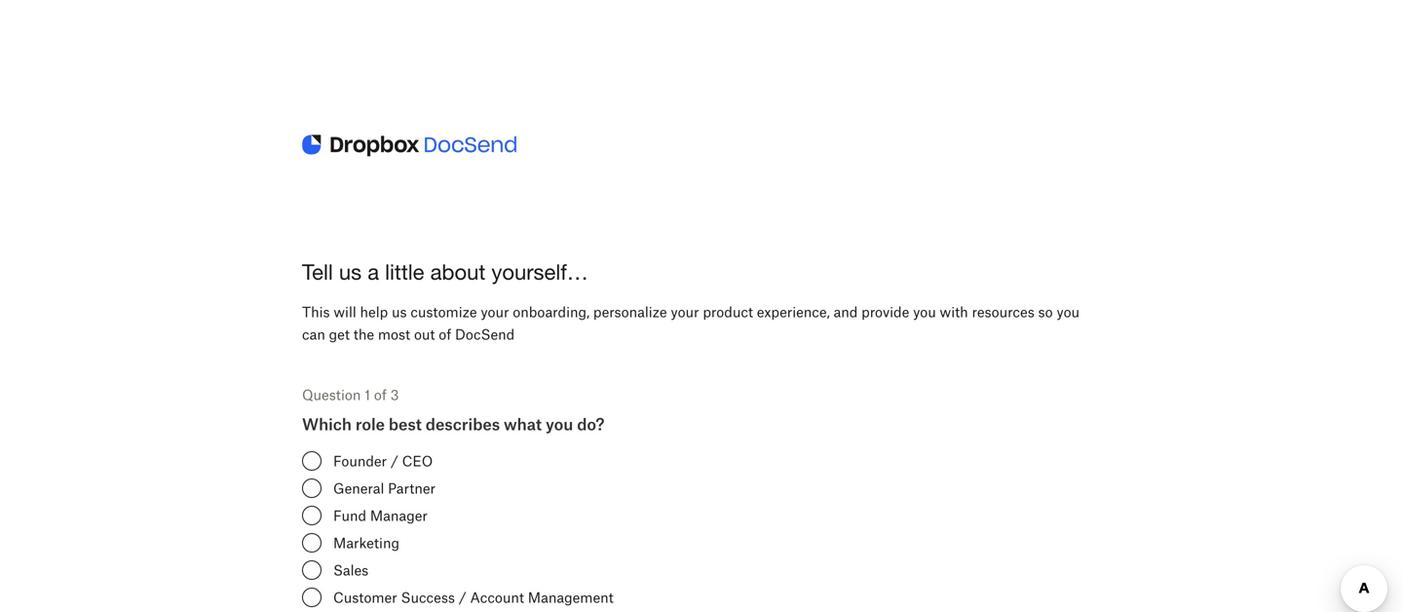 Task type: vqa. For each thing, say whether or not it's contained in the screenshot.
1st the James Peterson james.peterson1902@gmail.com from the bottom of the page
no



Task type: locate. For each thing, give the bounding box(es) containing it.
us
[[339, 259, 362, 284], [392, 304, 407, 320]]

will
[[334, 304, 356, 320]]

1 vertical spatial /
[[459, 589, 467, 606]]

sales
[[333, 562, 369, 579]]

0 vertical spatial of
[[439, 326, 452, 342]]

us up 'most'
[[392, 304, 407, 320]]

of right '1'
[[374, 386, 387, 403]]

0 vertical spatial us
[[339, 259, 362, 284]]

with
[[940, 304, 969, 320]]

product
[[703, 304, 753, 320]]

account
[[470, 589, 524, 606]]

1 horizontal spatial your
[[671, 304, 699, 320]]

3
[[391, 386, 399, 403]]

what
[[504, 415, 542, 434]]

role
[[356, 415, 385, 434]]

0 horizontal spatial of
[[374, 386, 387, 403]]

so
[[1039, 304, 1053, 320]]

founder / ceo
[[333, 453, 433, 469]]

/ left the ceo
[[391, 453, 399, 469]]

management
[[528, 589, 614, 606]]

you inside option group
[[546, 415, 573, 434]]

a
[[368, 259, 379, 284]]

1 vertical spatial of
[[374, 386, 387, 403]]

0 horizontal spatial you
[[546, 415, 573, 434]]

general partner
[[333, 480, 436, 497]]

1 horizontal spatial of
[[439, 326, 452, 342]]

your left "product"
[[671, 304, 699, 320]]

you left do?
[[546, 415, 573, 434]]

manager
[[370, 507, 428, 524]]

describes
[[426, 415, 500, 434]]

question 1 of 3
[[302, 386, 399, 403]]

customer
[[333, 589, 397, 606]]

best
[[389, 415, 422, 434]]

tell
[[302, 259, 333, 284]]

1 vertical spatial us
[[392, 304, 407, 320]]

1 horizontal spatial us
[[392, 304, 407, 320]]

0 vertical spatial /
[[391, 453, 399, 469]]

partner
[[388, 480, 436, 497]]

2 your from the left
[[671, 304, 699, 320]]

and
[[834, 304, 858, 320]]

fund manager
[[333, 507, 428, 524]]

your
[[481, 304, 509, 320], [671, 304, 699, 320]]

of
[[439, 326, 452, 342], [374, 386, 387, 403]]

/
[[391, 453, 399, 469], [459, 589, 467, 606]]

1 horizontal spatial /
[[459, 589, 467, 606]]

0 horizontal spatial us
[[339, 259, 362, 284]]

yourself…
[[492, 259, 589, 284]]

of right out
[[439, 326, 452, 342]]

tell us a little about yourself…
[[302, 259, 589, 284]]

success
[[401, 589, 455, 606]]

the
[[354, 326, 374, 342]]

/ left account
[[459, 589, 467, 606]]

0 horizontal spatial your
[[481, 304, 509, 320]]

go to docsend homepage image
[[302, 129, 517, 163]]

you
[[913, 304, 937, 320], [1057, 304, 1080, 320], [546, 415, 573, 434]]

fund
[[333, 507, 367, 524]]

little
[[385, 259, 425, 284]]

resources
[[972, 304, 1035, 320]]

us left a
[[339, 259, 362, 284]]

you left 'with'
[[913, 304, 937, 320]]

your up docsend
[[481, 304, 509, 320]]

1
[[365, 386, 371, 403]]

you right so
[[1057, 304, 1080, 320]]



Task type: describe. For each thing, give the bounding box(es) containing it.
0 horizontal spatial /
[[391, 453, 399, 469]]

question
[[302, 386, 361, 403]]

personalize
[[594, 304, 667, 320]]

docsend
[[455, 326, 515, 342]]

which role best describes what you do? option group
[[302, 415, 1102, 612]]

customer success / account management
[[333, 589, 614, 606]]

experience,
[[757, 304, 830, 320]]

founder
[[333, 453, 387, 469]]

1 horizontal spatial you
[[913, 304, 937, 320]]

us inside this will help us customize your onboarding, personalize your product experience, and provide you with resources so you can get the most out of docsend
[[392, 304, 407, 320]]

this
[[302, 304, 330, 320]]

can
[[302, 326, 325, 342]]

get
[[329, 326, 350, 342]]

onboarding,
[[513, 304, 590, 320]]

marketing
[[333, 535, 400, 551]]

which role best describes what you do?
[[302, 415, 605, 434]]

this will help us customize your onboarding, personalize your product experience, and provide you with resources so you can get the most out of docsend
[[302, 304, 1080, 342]]

out
[[414, 326, 435, 342]]

provide
[[862, 304, 910, 320]]

general
[[333, 480, 384, 497]]

about
[[430, 259, 486, 284]]

ceo
[[402, 453, 433, 469]]

most
[[378, 326, 411, 342]]

1 your from the left
[[481, 304, 509, 320]]

2 horizontal spatial you
[[1057, 304, 1080, 320]]

which
[[302, 415, 352, 434]]

do?
[[577, 415, 605, 434]]

help
[[360, 304, 388, 320]]

of inside this will help us customize your onboarding, personalize your product experience, and provide you with resources so you can get the most out of docsend
[[439, 326, 452, 342]]

customize
[[411, 304, 477, 320]]



